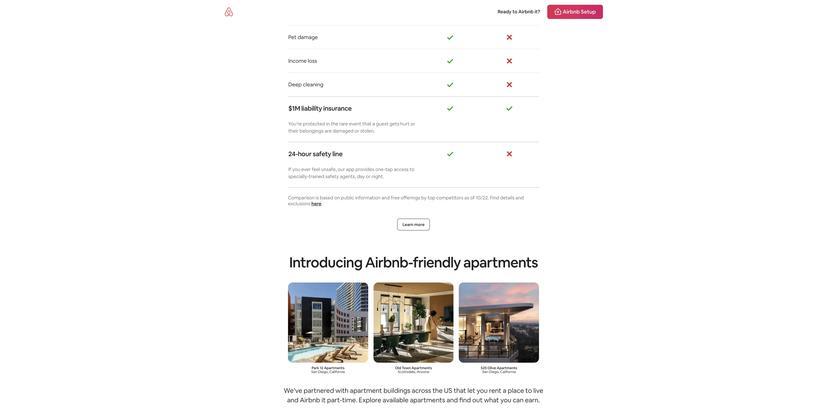 Task type: locate. For each thing, give the bounding box(es) containing it.
comparison is based on public information and free offerings by top competitors as of 10/22. find details and exclusions
[[288, 195, 524, 207]]

2 horizontal spatial apartments
[[497, 366, 517, 371]]

3 airbnb included image from the top
[[447, 105, 454, 112]]

0 vertical spatial airbnb included image
[[447, 81, 454, 88]]

scottsdale,
[[398, 370, 416, 375]]

apartments right olive
[[497, 366, 517, 371]]

a right rent
[[503, 387, 507, 395]]

1 horizontal spatial apartments
[[412, 366, 432, 371]]

with
[[336, 387, 349, 395]]

you left can
[[501, 396, 512, 404]]

introducing airbnb-friendly apartments
[[289, 253, 538, 272]]

or right day
[[366, 174, 371, 180]]

0 vertical spatial to
[[513, 9, 518, 15]]

top
[[428, 195, 436, 201]]

3 apartments from the left
[[497, 366, 517, 371]]

day
[[357, 174, 365, 180]]

hurt
[[401, 121, 410, 127]]

airbnb included image for $1m liability insurance
[[447, 105, 454, 112]]

1 vertical spatial safety
[[326, 174, 339, 180]]

2 horizontal spatial you
[[501, 396, 512, 404]]

across
[[412, 387, 431, 395]]

as
[[465, 195, 469, 201]]

0 horizontal spatial diego,
[[318, 370, 329, 375]]

airbnb setup link
[[548, 5, 603, 19]]

competitors
[[437, 195, 464, 201]]

or right hurt
[[411, 121, 415, 127]]

2 vertical spatial to
[[526, 387, 532, 395]]

0 horizontal spatial a
[[373, 121, 375, 127]]

california inside "park 12 apartments san diego, california"
[[330, 370, 345, 375]]

2 san from the left
[[482, 370, 488, 375]]

1 vertical spatial or
[[355, 128, 359, 134]]

1 vertical spatial apartments
[[410, 396, 445, 404]]

0 horizontal spatial or
[[355, 128, 359, 134]]

or down event
[[355, 128, 359, 134]]

1 horizontal spatial airbnb
[[519, 9, 534, 15]]

image of a pool in an apartment complex courtyard on a sunny day image
[[288, 283, 368, 363], [288, 283, 368, 363]]

the left us
[[433, 387, 443, 395]]

diego, for olive
[[489, 370, 500, 375]]

1 horizontal spatial apartments
[[464, 253, 538, 272]]

if you ever feel unsafe, our app provides one-tap access to specially-trained safety agents, day or night.
[[288, 166, 415, 180]]

california inside 525 olive apartments san diego, california
[[501, 370, 516, 375]]

safety down unsafe,
[[326, 174, 339, 180]]

0 vertical spatial that
[[363, 121, 372, 127]]

you're protected in the rare event that a guest gets hurt or their belongings are damaged or stolen.
[[288, 121, 415, 134]]

1 vertical spatial a
[[503, 387, 507, 395]]

part-
[[327, 396, 342, 404]]

to inside we've partnered with apartment buildings across the us that let you rent a place to live and airbnb it part-time. explore available apartments and find out what you can earn.
[[526, 387, 532, 395]]

you
[[292, 166, 300, 173], [477, 387, 488, 395], [501, 396, 512, 404]]

we've
[[284, 387, 302, 395]]

0 vertical spatial a
[[373, 121, 375, 127]]

apartments inside "park 12 apartments san diego, california"
[[324, 366, 345, 371]]

or
[[411, 121, 415, 127], [355, 128, 359, 134], [366, 174, 371, 180]]

2 vertical spatial or
[[366, 174, 371, 180]]

apartments for park 12 apartments
[[324, 366, 345, 371]]

ever
[[301, 166, 311, 173]]

apartments for 525 olive apartments
[[497, 366, 517, 371]]

4 competitors not included image from the top
[[506, 151, 513, 158]]

apartments inside old town apartments scottsdale, arizona
[[412, 366, 432, 371]]

learn more
[[403, 222, 425, 227]]

the inside we've partnered with apartment buildings across the us that let you rent a place to live and airbnb it part-time. explore available apartments and find out what you can earn.
[[433, 387, 443, 395]]

0 vertical spatial you
[[292, 166, 300, 173]]

0 vertical spatial or
[[411, 121, 415, 127]]

here .
[[312, 201, 323, 207]]

the
[[331, 121, 338, 127], [433, 387, 443, 395]]

san inside "park 12 apartments san diego, california"
[[311, 370, 317, 375]]

0 horizontal spatial to
[[410, 166, 415, 173]]

feel
[[312, 166, 320, 173]]

1 diego, from the left
[[318, 370, 329, 375]]

diego, up partnered
[[318, 370, 329, 375]]

0 horizontal spatial california
[[330, 370, 345, 375]]

diego, inside 525 olive apartments san diego, california
[[489, 370, 500, 375]]

1 vertical spatial airbnb included image
[[447, 57, 454, 65]]

out
[[473, 396, 483, 404]]

2 horizontal spatial to
[[526, 387, 532, 395]]

2 competitors not included image from the top
[[506, 34, 513, 41]]

1 horizontal spatial the
[[433, 387, 443, 395]]

1 horizontal spatial california
[[501, 370, 516, 375]]

0 horizontal spatial airbnb
[[300, 396, 320, 404]]

2 airbnb included image from the top
[[447, 151, 454, 158]]

can
[[513, 396, 524, 404]]

place
[[508, 387, 524, 395]]

live
[[534, 387, 544, 395]]

town
[[402, 366, 411, 371]]

san for park
[[311, 370, 317, 375]]

comparison
[[288, 195, 315, 201]]

10/22.
[[476, 195, 489, 201]]

safety left line
[[313, 150, 331, 158]]

apartments inside we've partnered with apartment buildings across the us that let you rent a place to live and airbnb it part-time. explore available apartments and find out what you can earn.
[[410, 396, 445, 404]]

cleaning
[[303, 81, 324, 88]]

to right the access
[[410, 166, 415, 173]]

1 san from the left
[[311, 370, 317, 375]]

pet damage
[[288, 34, 318, 41]]

airbnb left "setup"
[[563, 8, 580, 15]]

setup
[[581, 8, 596, 15]]

that up find
[[454, 387, 466, 395]]

and
[[382, 195, 390, 201], [516, 195, 524, 201], [287, 396, 299, 404], [447, 396, 458, 404]]

unsafe,
[[321, 166, 337, 173]]

safety
[[313, 150, 331, 158], [326, 174, 339, 180]]

to right ready
[[513, 9, 518, 15]]

0 vertical spatial the
[[331, 121, 338, 127]]

airbnb left it?
[[519, 9, 534, 15]]

park
[[312, 366, 319, 371]]

0 horizontal spatial san
[[311, 370, 317, 375]]

1 california from the left
[[330, 370, 345, 375]]

1 airbnb included image from the top
[[447, 81, 454, 88]]

it?
[[535, 9, 541, 15]]

a left guest
[[373, 121, 375, 127]]

you up out
[[477, 387, 488, 395]]

1 horizontal spatial diego,
[[489, 370, 500, 375]]

0 vertical spatial airbnb included image
[[447, 34, 454, 41]]

diego, right 525
[[489, 370, 500, 375]]

the right the in
[[331, 121, 338, 127]]

1 horizontal spatial that
[[454, 387, 466, 395]]

1 vertical spatial airbnb included image
[[447, 151, 454, 158]]

to left live
[[526, 387, 532, 395]]

that up stolen.
[[363, 121, 372, 127]]

it
[[322, 396, 326, 404]]

1 horizontal spatial a
[[503, 387, 507, 395]]

park 12 apartments san diego, california
[[311, 366, 345, 375]]

and left "free"
[[382, 195, 390, 201]]

0 vertical spatial apartments
[[464, 253, 538, 272]]

california right 12
[[330, 370, 345, 375]]

0 horizontal spatial apartments
[[324, 366, 345, 371]]

airbnb included image for 24-hour safety line
[[447, 151, 454, 158]]

you inside if you ever feel unsafe, our app provides one-tap access to specially-trained safety agents, day or night.
[[292, 166, 300, 173]]

california right olive
[[501, 370, 516, 375]]

0 horizontal spatial apartments
[[410, 396, 445, 404]]

airbnb included image
[[447, 34, 454, 41], [447, 57, 454, 65], [447, 105, 454, 112]]

airbnb inside 'link'
[[563, 8, 580, 15]]

here link
[[312, 201, 322, 207]]

1 airbnb included image from the top
[[447, 34, 454, 41]]

image of a person opening a sideboard drawer in a modern, stylish dining room image
[[374, 283, 454, 363], [374, 283, 454, 363]]

based
[[320, 195, 333, 201]]

damaged
[[333, 128, 354, 134]]

competitors not included image
[[506, 10, 513, 17], [506, 34, 513, 41], [506, 81, 513, 88], [506, 151, 513, 158]]

by
[[421, 195, 427, 201]]

1 horizontal spatial you
[[477, 387, 488, 395]]

are
[[325, 128, 332, 134]]

1 horizontal spatial or
[[366, 174, 371, 180]]

2 diego, from the left
[[489, 370, 500, 375]]

1 vertical spatial the
[[433, 387, 443, 395]]

of
[[470, 195, 475, 201]]

airbnb down partnered
[[300, 396, 320, 404]]

1 apartments from the left
[[324, 366, 345, 371]]

app
[[346, 166, 355, 173]]

3 competitors not included image from the top
[[506, 81, 513, 88]]

1 vertical spatial that
[[454, 387, 466, 395]]

competitors not included image
[[506, 57, 513, 65]]

airbnb setup
[[563, 8, 596, 15]]

apartments right 12
[[324, 366, 345, 371]]

apartments right town
[[412, 366, 432, 371]]

our
[[338, 166, 345, 173]]

provides
[[356, 166, 375, 173]]

ready to airbnb it?
[[498, 9, 541, 15]]

san for 525
[[482, 370, 488, 375]]

image of a rooftop pool on a city apartment building at dusk image
[[459, 283, 539, 363], [459, 283, 539, 363]]

apartments inside 525 olive apartments san diego, california
[[497, 366, 517, 371]]

2 vertical spatial airbnb included image
[[447, 105, 454, 112]]

time.
[[342, 396, 358, 404]]

belongings
[[300, 128, 324, 134]]

airbnb included image
[[447, 81, 454, 88], [447, 151, 454, 158]]

1 horizontal spatial to
[[513, 9, 518, 15]]

introducing
[[289, 253, 363, 272]]

hour
[[298, 150, 312, 158]]

to
[[513, 9, 518, 15], [410, 166, 415, 173], [526, 387, 532, 395]]

apartments
[[324, 366, 345, 371], [412, 366, 432, 371], [497, 366, 517, 371]]

1 vertical spatial to
[[410, 166, 415, 173]]

0 horizontal spatial that
[[363, 121, 372, 127]]

a
[[373, 121, 375, 127], [503, 387, 507, 395]]

san
[[311, 370, 317, 375], [482, 370, 488, 375]]

1 competitors not included image from the top
[[506, 10, 513, 17]]

california
[[330, 370, 345, 375], [501, 370, 516, 375]]

0 horizontal spatial you
[[292, 166, 300, 173]]

2 airbnb included image from the top
[[447, 57, 454, 65]]

1 horizontal spatial san
[[482, 370, 488, 375]]

diego, inside "park 12 apartments san diego, california"
[[318, 370, 329, 375]]

we've partnered with apartment buildings across the us that let you rent a place to live and airbnb it part-time. explore available apartments and find out what you can earn.
[[284, 387, 544, 404]]

deep
[[288, 81, 302, 88]]

0 horizontal spatial the
[[331, 121, 338, 127]]

diego,
[[318, 370, 329, 375], [489, 370, 500, 375]]

apartment
[[350, 387, 382, 395]]

24-hour safety line
[[288, 150, 343, 158]]

san inside 525 olive apartments san diego, california
[[482, 370, 488, 375]]

california for 525 olive apartments
[[501, 370, 516, 375]]

2 apartments from the left
[[412, 366, 432, 371]]

2 horizontal spatial airbnb
[[563, 8, 580, 15]]

you right if
[[292, 166, 300, 173]]

2 california from the left
[[501, 370, 516, 375]]



Task type: describe. For each thing, give the bounding box(es) containing it.
and down we've
[[287, 396, 299, 404]]

more
[[415, 222, 425, 227]]

that inside we've partnered with apartment buildings across the us that let you rent a place to live and airbnb it part-time. explore available apartments and find out what you can earn.
[[454, 387, 466, 395]]

friendly
[[413, 253, 461, 272]]

rent
[[489, 387, 502, 395]]

damage
[[298, 34, 318, 41]]

offerings
[[401, 195, 420, 201]]

us
[[444, 387, 452, 395]]

insurance
[[323, 104, 352, 113]]

california for park 12 apartments
[[330, 370, 345, 375]]

learn more link
[[397, 219, 430, 231]]

information
[[355, 195, 381, 201]]

one-
[[376, 166, 386, 173]]

airbnb included image for income loss
[[447, 57, 454, 65]]

$1m
[[288, 104, 300, 113]]

competitors not included image for 24-hour safety line
[[506, 151, 513, 158]]

525
[[481, 366, 487, 371]]

explore
[[359, 396, 381, 404]]

olive
[[488, 366, 496, 371]]

their
[[288, 128, 299, 134]]

a inside we've partnered with apartment buildings across the us that let you rent a place to live and airbnb it part-time. explore available apartments and find out what you can earn.
[[503, 387, 507, 395]]

2 horizontal spatial or
[[411, 121, 415, 127]]

2 vertical spatial you
[[501, 396, 512, 404]]

diego, for 12
[[318, 370, 329, 375]]

here
[[312, 201, 322, 207]]

12
[[320, 366, 324, 371]]

trained
[[309, 174, 324, 180]]

the inside you're protected in the rare event that a guest gets hurt or their belongings are damaged or stolen.
[[331, 121, 338, 127]]

ready
[[498, 9, 512, 15]]

specially-
[[288, 174, 309, 180]]

or inside if you ever feel unsafe, our app provides one-tap access to specially-trained safety agents, day or night.
[[366, 174, 371, 180]]

airbnb homepage image
[[224, 7, 234, 17]]

what
[[484, 396, 499, 404]]

tap
[[386, 166, 393, 173]]

loss
[[308, 57, 317, 64]]

deep cleaning
[[288, 81, 324, 88]]

night.
[[372, 174, 384, 180]]

gets
[[390, 121, 399, 127]]

buildings
[[384, 387, 411, 395]]

public
[[341, 195, 354, 201]]

if
[[288, 166, 291, 173]]

free
[[391, 195, 400, 201]]

competitors not included image for pet damage
[[506, 34, 513, 41]]

competitors included image
[[506, 105, 513, 112]]

event
[[349, 121, 362, 127]]

airbnb included image for pet damage
[[447, 34, 454, 41]]

arizona
[[417, 370, 430, 375]]

to inside if you ever feel unsafe, our app provides one-tap access to specially-trained safety agents, day or night.
[[410, 166, 415, 173]]

details
[[500, 195, 515, 201]]

exclusions
[[288, 201, 311, 207]]

and right the details
[[516, 195, 524, 201]]

is
[[316, 195, 319, 201]]

partnered
[[304, 387, 334, 395]]

safety inside if you ever feel unsafe, our app provides one-tap access to specially-trained safety agents, day or night.
[[326, 174, 339, 180]]

find
[[490, 195, 499, 201]]

525 olive apartments san diego, california
[[481, 366, 517, 375]]

earn.
[[525, 396, 540, 404]]

apartments for old town apartments
[[412, 366, 432, 371]]

competitors not included image for deep cleaning
[[506, 81, 513, 88]]

stolen.
[[360, 128, 375, 134]]

in
[[326, 121, 330, 127]]

you're
[[288, 121, 302, 127]]

find
[[460, 396, 471, 404]]

that inside you're protected in the rare event that a guest gets hurt or their belongings are damaged or stolen.
[[363, 121, 372, 127]]

airbnb inside we've partnered with apartment buildings across the us that let you rent a place to live and airbnb it part-time. explore available apartments and find out what you can earn.
[[300, 396, 320, 404]]

airbnb included image for deep cleaning
[[447, 81, 454, 88]]

$1m liability insurance
[[288, 104, 352, 113]]

guest
[[376, 121, 389, 127]]

line
[[333, 150, 343, 158]]

airbnb-
[[365, 253, 413, 272]]

protected
[[303, 121, 325, 127]]

a inside you're protected in the rare event that a guest gets hurt or their belongings are damaged or stolen.
[[373, 121, 375, 127]]

.
[[322, 201, 323, 207]]

agents,
[[340, 174, 356, 180]]

old town apartments scottsdale, arizona
[[395, 366, 432, 375]]

pet
[[288, 34, 297, 41]]

income
[[288, 57, 307, 64]]

available
[[383, 396, 409, 404]]

and down us
[[447, 396, 458, 404]]

let
[[468, 387, 476, 395]]

income loss
[[288, 57, 317, 64]]

on
[[335, 195, 340, 201]]

1 vertical spatial you
[[477, 387, 488, 395]]

access
[[394, 166, 409, 173]]

old
[[395, 366, 401, 371]]

24-
[[288, 150, 298, 158]]

0 vertical spatial safety
[[313, 150, 331, 158]]

rare
[[339, 121, 348, 127]]

learn
[[403, 222, 414, 227]]



Task type: vqa. For each thing, say whether or not it's contained in the screenshot.
$2,205
no



